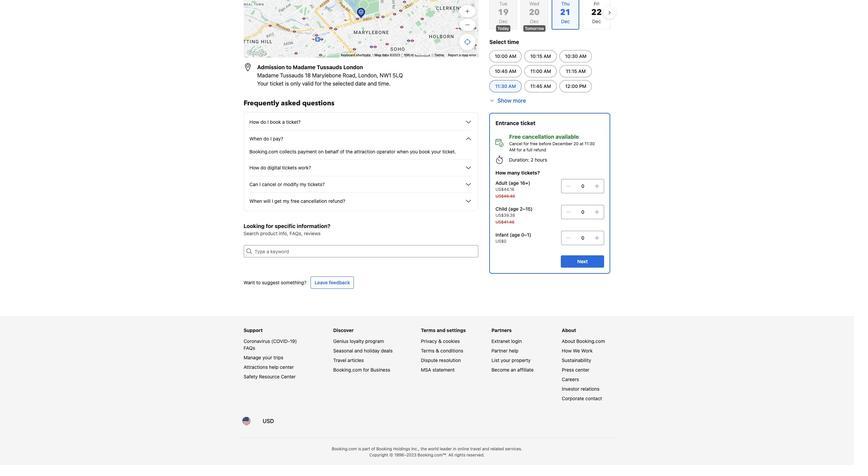 Task type: vqa. For each thing, say whether or not it's contained in the screenshot.
Hotel
no



Task type: locate. For each thing, give the bounding box(es) containing it.
0 vertical spatial of
[[340, 149, 345, 155]]

tickets? up '16+)'
[[522, 170, 540, 176]]

i left pay?
[[271, 136, 272, 142]]

program
[[365, 338, 384, 344]]

1 vertical spatial 0
[[582, 209, 585, 215]]

partner
[[492, 348, 508, 354]]

for inside looking for specific information? search product info, faqs, reviews
[[266, 223, 274, 229]]

tickets
[[282, 165, 297, 171]]

0 vertical spatial terms
[[435, 53, 444, 57]]

about
[[562, 328, 576, 333], [562, 338, 575, 344]]

attractions help center link
[[244, 364, 294, 370]]

1 vertical spatial free
[[291, 198, 300, 204]]

my right the get
[[283, 198, 290, 204]]

do inside how do i book a ticket? dropdown button
[[261, 119, 266, 125]]

am down cancel
[[509, 147, 516, 152]]

terms down privacy on the bottom
[[421, 348, 435, 354]]

0 horizontal spatial a
[[282, 119, 285, 125]]

0 horizontal spatial tickets?
[[308, 181, 325, 187]]

0 horizontal spatial my
[[283, 198, 290, 204]]

0 vertical spatial &
[[439, 338, 442, 344]]

0 horizontal spatial free
[[291, 198, 300, 204]]

keyboard shortcuts
[[341, 53, 371, 57]]

time
[[508, 39, 519, 45]]

help up safety resource center link
[[269, 364, 279, 370]]

when for when do i pay?
[[250, 136, 262, 142]]

do up when do i pay?
[[261, 119, 266, 125]]

select time
[[490, 39, 519, 45]]

google image
[[245, 49, 268, 58]]

center up the center
[[280, 364, 294, 370]]

terms & conditions
[[421, 348, 464, 354]]

investor relations
[[562, 386, 600, 392]]

2 vertical spatial a
[[523, 147, 526, 152]]

next
[[578, 259, 588, 264]]

0 vertical spatial 0
[[582, 183, 585, 189]]

0 vertical spatial cancellation
[[522, 134, 555, 140]]

when inside dropdown button
[[250, 198, 262, 204]]

help for partner
[[509, 348, 519, 354]]

1 vertical spatial do
[[264, 136, 269, 142]]

operator
[[377, 149, 396, 155]]

0 vertical spatial free
[[530, 141, 538, 146]]

ticket inside 'admission to madame tussauds london madame tussauds 18 marylebone road, london, nw1 5lq your ticket is only valid for the selected date and time.'
[[270, 81, 284, 87]]

book up pay?
[[270, 119, 281, 125]]

10:00
[[495, 53, 508, 59]]

your left ticket.
[[432, 149, 441, 155]]

am for 11:15 am
[[579, 68, 586, 74]]

0 vertical spatial when
[[250, 136, 262, 142]]

am right 11:45
[[544, 83, 551, 89]]

am right the 11:00
[[544, 68, 551, 74]]

(age inside child (age 2–15) us$39.38
[[509, 206, 519, 212]]

booking.com collects payment on behalf of the attraction operator when you book your ticket.
[[250, 149, 456, 155]]

2 vertical spatial 0
[[582, 235, 585, 241]]

usd button
[[259, 413, 278, 430]]

20 down wed
[[529, 7, 540, 18]]

us$46.48
[[496, 194, 515, 199]]

do left digital
[[261, 165, 266, 171]]

do inside when do i pay? dropdown button
[[264, 136, 269, 142]]

2 horizontal spatial dec
[[593, 18, 601, 24]]

search
[[244, 231, 259, 236]]

your up attractions help center
[[263, 355, 272, 361]]

admission
[[257, 64, 285, 70]]

11:30 right at
[[585, 141, 595, 146]]

20 inside free cancellation available cancel for free before december 20 at 11:30 am for a full refund
[[574, 141, 579, 146]]

10:00 am
[[495, 53, 517, 59]]

0 horizontal spatial the
[[323, 81, 331, 87]]

safety
[[244, 374, 258, 380]]

your
[[432, 149, 441, 155], [263, 355, 272, 361], [501, 358, 511, 363]]

is inside booking.com is part of booking holdings inc., the world leader in online travel and related services. copyright © 1996–2023 booking.com™. all rights reserved.
[[358, 447, 361, 452]]

how up can at the top of the page
[[250, 165, 259, 171]]

free cancellation available cancel for free before december 20 at 11:30 am for a full refund
[[509, 134, 595, 152]]

how left we
[[562, 348, 572, 354]]

0 horizontal spatial of
[[340, 149, 345, 155]]

12:00 pm
[[566, 83, 587, 89]]

is left part
[[358, 447, 361, 452]]

dec down 22
[[593, 18, 601, 24]]

help up list your property link
[[509, 348, 519, 354]]

0 for infant (age 0–1)
[[582, 235, 585, 241]]

refund
[[534, 147, 547, 152]]

booking.com down when do i pay?
[[250, 149, 278, 155]]

am right 10:45
[[509, 68, 517, 74]]

0 vertical spatial is
[[285, 81, 289, 87]]

dispute resolution link
[[421, 358, 461, 363]]

list your property
[[492, 358, 531, 363]]

investor
[[562, 386, 580, 392]]

1 when from the top
[[250, 136, 262, 142]]

tomorrow
[[525, 26, 544, 31]]

a left map
[[459, 53, 461, 57]]

dec inside wed 20 dec tomorrow
[[530, 18, 539, 24]]

1 horizontal spatial to
[[286, 64, 292, 70]]

manage your trips
[[244, 355, 284, 361]]

i right will
[[272, 198, 273, 204]]

1 dec from the left
[[499, 18, 508, 24]]

we
[[573, 348, 580, 354]]

1 vertical spatial terms
[[421, 328, 436, 333]]

1 vertical spatial when
[[250, 198, 262, 204]]

ticket right your
[[270, 81, 284, 87]]

am for 10:00 am
[[509, 53, 517, 59]]

11:45 am
[[531, 83, 551, 89]]

(age inside adult (age 16+) us$44.16
[[509, 180, 519, 186]]

reviews
[[304, 231, 321, 236]]

my right modify
[[300, 181, 307, 187]]

terms up privacy on the bottom
[[421, 328, 436, 333]]

1 horizontal spatial tussauds
[[317, 64, 342, 70]]

the right inc.,
[[421, 447, 427, 452]]

how down frequently
[[250, 119, 259, 125]]

tickets? inside dropdown button
[[308, 181, 325, 187]]

18
[[305, 72, 311, 78]]

center down sustainability
[[576, 367, 590, 373]]

region
[[484, 0, 616, 32]]

0 for adult (age 16+)
[[582, 183, 585, 189]]

am right the 10:00
[[509, 53, 517, 59]]

0 vertical spatial 20
[[529, 7, 540, 18]]

seasonal and holiday deals link
[[333, 348, 393, 354]]

do inside the how do digital tickets work? dropdown button
[[261, 165, 266, 171]]

1 horizontal spatial help
[[509, 348, 519, 354]]

1 0 from the top
[[582, 183, 585, 189]]

entrance ticket
[[496, 120, 536, 126]]

am right 10:30
[[579, 53, 587, 59]]

0 vertical spatial to
[[286, 64, 292, 70]]

(age down many at the right of page
[[509, 180, 519, 186]]

0 horizontal spatial ticket
[[270, 81, 284, 87]]

articles
[[348, 358, 364, 363]]

booking.com for booking.com collects payment on behalf of the attraction operator when you book your ticket.
[[250, 149, 278, 155]]

i for book
[[268, 119, 269, 125]]

am right the 11:15
[[579, 68, 586, 74]]

1 horizontal spatial free
[[530, 141, 538, 146]]

the down marylebone at left
[[323, 81, 331, 87]]

work
[[582, 348, 593, 354]]

when inside dropdown button
[[250, 136, 262, 142]]

how we work
[[562, 348, 593, 354]]

1 vertical spatial 20
[[574, 141, 579, 146]]

1 vertical spatial is
[[358, 447, 361, 452]]

at
[[580, 141, 584, 146]]

can
[[250, 181, 258, 187]]

want
[[244, 280, 255, 286]]

0 vertical spatial help
[[509, 348, 519, 354]]

to up only
[[286, 64, 292, 70]]

1 horizontal spatial my
[[300, 181, 307, 187]]

suggest
[[262, 280, 280, 286]]

2 vertical spatial terms
[[421, 348, 435, 354]]

am up show more on the right top
[[509, 83, 516, 89]]

(age up us$39.38
[[509, 206, 519, 212]]

0 horizontal spatial cancellation
[[301, 198, 327, 204]]

0 vertical spatial about
[[562, 328, 576, 333]]

1 vertical spatial the
[[346, 149, 353, 155]]

for right valid
[[315, 81, 322, 87]]

msa
[[421, 367, 431, 373]]

to right want
[[256, 280, 261, 286]]

cancellation up "before"
[[522, 134, 555, 140]]

when left will
[[250, 198, 262, 204]]

0 vertical spatial do
[[261, 119, 266, 125]]

0 vertical spatial book
[[270, 119, 281, 125]]

1 horizontal spatial is
[[358, 447, 361, 452]]

child
[[496, 206, 507, 212]]

ticket up free
[[521, 120, 536, 126]]

2 horizontal spatial your
[[501, 358, 511, 363]]

(age inside the infant (age 0–1) us$0
[[510, 232, 520, 238]]

book right you
[[419, 149, 430, 155]]

free inside dropdown button
[[291, 198, 300, 204]]

2 horizontal spatial a
[[523, 147, 526, 152]]

booking.com inside booking.com is part of booking holdings inc., the world leader in online travel and related services. copyright © 1996–2023 booking.com™. all rights reserved.
[[332, 447, 357, 452]]

0 horizontal spatial help
[[269, 364, 279, 370]]

dec up today
[[499, 18, 508, 24]]

and up privacy & cookies
[[437, 328, 446, 333]]

and down london,
[[368, 81, 377, 87]]

and down genius loyalty program
[[355, 348, 363, 354]]

0 horizontal spatial is
[[285, 81, 289, 87]]

booking.com
[[250, 149, 278, 155], [577, 338, 605, 344], [333, 367, 362, 373], [332, 447, 357, 452]]

sustainability link
[[562, 358, 592, 363]]

show more button
[[490, 97, 526, 105]]

the left attraction
[[346, 149, 353, 155]]

booking.com for booking.com for business
[[333, 367, 362, 373]]

cancellation inside free cancellation available cancel for free before december 20 at 11:30 am for a full refund
[[522, 134, 555, 140]]

0 vertical spatial ticket
[[270, 81, 284, 87]]

nw1
[[380, 72, 391, 78]]

1 horizontal spatial 20
[[574, 141, 579, 146]]

free
[[509, 134, 521, 140]]

relations
[[581, 386, 600, 392]]

0 horizontal spatial 11:30
[[496, 83, 508, 89]]

am for 11:45 am
[[544, 83, 551, 89]]

tickets? down work?
[[308, 181, 325, 187]]

booking.com left part
[[332, 447, 357, 452]]

your for list your property
[[501, 358, 511, 363]]

1 horizontal spatial cancellation
[[522, 134, 555, 140]]

or
[[278, 181, 282, 187]]

1 vertical spatial ticket
[[521, 120, 536, 126]]

2 vertical spatial the
[[421, 447, 427, 452]]

sustainability
[[562, 358, 592, 363]]

20 inside wed 20 dec tomorrow
[[529, 7, 540, 18]]

do left pay?
[[264, 136, 269, 142]]

i for pay?
[[271, 136, 272, 142]]

cancellation left refund?
[[301, 198, 327, 204]]

free for cancellation
[[530, 141, 538, 146]]

3 dec from the left
[[593, 18, 601, 24]]

us$0
[[496, 239, 507, 244]]

2 about from the top
[[562, 338, 575, 344]]

list
[[492, 358, 500, 363]]

0 horizontal spatial tussauds
[[280, 72, 304, 78]]

1 vertical spatial my
[[283, 198, 290, 204]]

about up about booking.com
[[562, 328, 576, 333]]

tussauds up only
[[280, 72, 304, 78]]

booking.com down travel articles
[[333, 367, 362, 373]]

i up when do i pay?
[[268, 119, 269, 125]]

dec inside tue 19 dec today
[[499, 18, 508, 24]]

1 vertical spatial book
[[419, 149, 430, 155]]

show more
[[498, 98, 526, 104]]

& for terms
[[436, 348, 439, 354]]

hours
[[535, 157, 548, 163]]

for
[[315, 81, 322, 87], [524, 141, 529, 146], [517, 147, 522, 152], [266, 223, 274, 229], [363, 367, 369, 373]]

am right 10:15
[[544, 53, 551, 59]]

is left only
[[285, 81, 289, 87]]

0 vertical spatial 11:30
[[496, 83, 508, 89]]

3 0 from the top
[[582, 235, 585, 241]]

how up the adult
[[496, 170, 506, 176]]

1 horizontal spatial 11:30
[[585, 141, 595, 146]]

2 when from the top
[[250, 198, 262, 204]]

1 vertical spatial help
[[269, 364, 279, 370]]

free up full
[[530, 141, 538, 146]]

i right can at the top of the page
[[260, 181, 261, 187]]

0 horizontal spatial 20
[[529, 7, 540, 18]]

terms left report
[[435, 53, 444, 57]]

fri
[[594, 1, 600, 6]]

i inside dropdown button
[[271, 136, 272, 142]]

©2023
[[390, 53, 400, 57]]

do for book
[[261, 119, 266, 125]]

help for attractions
[[269, 364, 279, 370]]

map region
[[244, 0, 479, 58]]

about up we
[[562, 338, 575, 344]]

0 horizontal spatial your
[[263, 355, 272, 361]]

1 vertical spatial 11:30
[[585, 141, 595, 146]]

1 horizontal spatial of
[[371, 447, 375, 452]]

of right part
[[371, 447, 375, 452]]

for down cancel
[[517, 147, 522, 152]]

frequently
[[244, 99, 279, 108]]

do for pay?
[[264, 136, 269, 142]]

(age for 16+)
[[509, 180, 519, 186]]

1 horizontal spatial tickets?
[[522, 170, 540, 176]]

corporate contact link
[[562, 396, 602, 402]]

1 vertical spatial cancellation
[[301, 198, 327, 204]]

extranet login
[[492, 338, 522, 344]]

2 vertical spatial do
[[261, 165, 266, 171]]

terms for terms and settings
[[421, 328, 436, 333]]

today
[[498, 26, 509, 31]]

(age for 2–15)
[[509, 206, 519, 212]]

for up 'product'
[[266, 223, 274, 229]]

& down privacy & cookies link
[[436, 348, 439, 354]]

free right the get
[[291, 198, 300, 204]]

press center
[[562, 367, 590, 373]]

for up full
[[524, 141, 529, 146]]

do for tickets
[[261, 165, 266, 171]]

pay?
[[273, 136, 283, 142]]

2 horizontal spatial the
[[421, 447, 427, 452]]

privacy
[[421, 338, 437, 344]]

travel articles link
[[333, 358, 364, 363]]

0 vertical spatial the
[[323, 81, 331, 87]]

1 horizontal spatial book
[[419, 149, 430, 155]]

when do i pay? button
[[250, 135, 473, 143]]

1 vertical spatial tickets?
[[308, 181, 325, 187]]

0 horizontal spatial madame
[[257, 72, 279, 78]]

asked
[[281, 99, 301, 108]]

genius
[[333, 338, 349, 344]]

(age left the 0–1)
[[510, 232, 520, 238]]

terms for terms link
[[435, 53, 444, 57]]

1 horizontal spatial ticket
[[521, 120, 536, 126]]

keyboard
[[341, 53, 355, 57]]

0 vertical spatial (age
[[509, 180, 519, 186]]

cancellation
[[522, 134, 555, 140], [301, 198, 327, 204]]

madame up 18 at top
[[293, 64, 316, 70]]

fri 22 dec
[[592, 1, 602, 24]]

am for 10:30 am
[[579, 53, 587, 59]]

madame down admission
[[257, 72, 279, 78]]

1 vertical spatial a
[[282, 119, 285, 125]]

and right travel
[[482, 447, 490, 452]]

free inside free cancellation available cancel for free before december 20 at 11:30 am for a full refund
[[530, 141, 538, 146]]

1 vertical spatial &
[[436, 348, 439, 354]]

0 horizontal spatial to
[[256, 280, 261, 286]]

am inside free cancellation available cancel for free before december 20 at 11:30 am for a full refund
[[509, 147, 516, 152]]

1 vertical spatial (age
[[509, 206, 519, 212]]

0 vertical spatial a
[[459, 53, 461, 57]]

2–15)
[[520, 206, 533, 212]]

when will i get my free cancellation refund?
[[250, 198, 345, 204]]

keyboard shortcuts button
[[341, 53, 371, 58]]

to inside 'admission to madame tussauds london madame tussauds 18 marylebone road, london, nw1 5lq your ticket is only valid for the selected date and time.'
[[286, 64, 292, 70]]

leave feedback button
[[311, 277, 354, 289]]

feedback
[[329, 280, 350, 286]]

a left the ticket?
[[282, 119, 285, 125]]

20 left at
[[574, 141, 579, 146]]

booking
[[377, 447, 392, 452]]

& up 'terms & conditions' link
[[439, 338, 442, 344]]

1 vertical spatial to
[[256, 280, 261, 286]]

1 vertical spatial of
[[371, 447, 375, 452]]

11:30 up show
[[496, 83, 508, 89]]

0 vertical spatial madame
[[293, 64, 316, 70]]

how for how we work
[[562, 348, 572, 354]]

10:30 am
[[565, 53, 587, 59]]

1 vertical spatial about
[[562, 338, 575, 344]]

2 0 from the top
[[582, 209, 585, 215]]

usd
[[263, 418, 274, 424]]

how do digital tickets work?
[[250, 165, 311, 171]]

when left pay?
[[250, 136, 262, 142]]

2 vertical spatial (age
[[510, 232, 520, 238]]

0 horizontal spatial book
[[270, 119, 281, 125]]

1 about from the top
[[562, 328, 576, 333]]

booking.com up work
[[577, 338, 605, 344]]

2 dec from the left
[[530, 18, 539, 24]]

0 horizontal spatial dec
[[499, 18, 508, 24]]

dec up tomorrow
[[530, 18, 539, 24]]

a left full
[[523, 147, 526, 152]]

tussauds up marylebone at left
[[317, 64, 342, 70]]

tussauds
[[317, 64, 342, 70], [280, 72, 304, 78]]

1 horizontal spatial dec
[[530, 18, 539, 24]]

of right behalf
[[340, 149, 345, 155]]

questions
[[302, 99, 335, 108]]

for inside 'admission to madame tussauds london madame tussauds 18 marylebone road, london, nw1 5lq your ticket is only valid for the selected date and time.'
[[315, 81, 322, 87]]

your for manage your trips
[[263, 355, 272, 361]]

terms and settings
[[421, 328, 466, 333]]

leader
[[440, 447, 452, 452]]

your down partner help link
[[501, 358, 511, 363]]

press center link
[[562, 367, 590, 373]]

you
[[410, 149, 418, 155]]



Task type: describe. For each thing, give the bounding box(es) containing it.
become
[[492, 367, 510, 373]]

1 vertical spatial madame
[[257, 72, 279, 78]]

valid
[[302, 81, 314, 87]]

a inside free cancellation available cancel for free before december 20 at 11:30 am for a full refund
[[523, 147, 526, 152]]

1 horizontal spatial center
[[576, 367, 590, 373]]

10:30
[[565, 53, 578, 59]]

copyright
[[370, 453, 389, 458]]

region containing 19
[[484, 0, 616, 32]]

m
[[411, 53, 414, 57]]

the inside 'admission to madame tussauds london madame tussauds 18 marylebone road, london, nw1 5lq your ticket is only valid for the selected date and time.'
[[323, 81, 331, 87]]

data
[[382, 53, 389, 57]]

map data ©2023
[[375, 53, 400, 57]]

0–1)
[[522, 232, 531, 238]]

to for admission
[[286, 64, 292, 70]]

resolution
[[439, 358, 461, 363]]

related
[[491, 447, 504, 452]]

to for want
[[256, 280, 261, 286]]

seasonal and holiday deals
[[333, 348, 393, 354]]

get
[[274, 198, 282, 204]]

statement
[[433, 367, 455, 373]]

how for how many tickets?
[[496, 170, 506, 176]]

10:45
[[495, 68, 508, 74]]

how for how do digital tickets work?
[[250, 165, 259, 171]]

part
[[362, 447, 370, 452]]

0 vertical spatial my
[[300, 181, 307, 187]]

0 vertical spatial tussauds
[[317, 64, 342, 70]]

am for 10:15 am
[[544, 53, 551, 59]]

msa statement link
[[421, 367, 455, 373]]

for left business
[[363, 367, 369, 373]]

become an affiliate link
[[492, 367, 534, 373]]

will
[[264, 198, 271, 204]]

behalf
[[325, 149, 339, 155]]

22
[[592, 7, 602, 18]]

map
[[375, 53, 382, 57]]

0 horizontal spatial center
[[280, 364, 294, 370]]

leave feedback
[[315, 280, 350, 286]]

how for how do i book a ticket?
[[250, 119, 259, 125]]

available
[[556, 134, 579, 140]]

privacy & cookies
[[421, 338, 460, 344]]

when for when will i get my free cancellation refund?
[[250, 198, 262, 204]]

(age for 0–1)
[[510, 232, 520, 238]]

terms link
[[435, 53, 444, 57]]

partners
[[492, 328, 512, 333]]

about for about
[[562, 328, 576, 333]]

entrance
[[496, 120, 520, 126]]

and inside 'admission to madame tussauds london madame tussauds 18 marylebone road, london, nw1 5lq your ticket is only valid for the selected date and time.'
[[368, 81, 377, 87]]

cancel
[[262, 181, 276, 187]]

booking.com for booking.com is part of booking holdings inc., the world leader in online travel and related services. copyright © 1996–2023 booking.com™. all rights reserved.
[[332, 447, 357, 452]]

terms for terms & conditions
[[421, 348, 435, 354]]

adult (age 16+) us$44.16
[[496, 180, 531, 192]]

booking.com™.
[[418, 453, 448, 458]]

1 horizontal spatial a
[[459, 53, 461, 57]]

dec inside fri 22 dec
[[593, 18, 601, 24]]

book inside dropdown button
[[270, 119, 281, 125]]

0 for child (age 2–15)
[[582, 209, 585, 215]]

faqs,
[[290, 231, 303, 236]]

am for 11:30 am
[[509, 83, 516, 89]]

Type a keyword field
[[252, 245, 479, 258]]

how many tickets?
[[496, 170, 540, 176]]

only
[[291, 81, 301, 87]]

11:30 inside free cancellation available cancel for free before december 20 at 11:30 am for a full refund
[[585, 141, 595, 146]]

info,
[[279, 231, 288, 236]]

& for privacy
[[439, 338, 442, 344]]

terms & conditions link
[[421, 348, 464, 354]]

1996–2023
[[395, 453, 417, 458]]

holiday
[[364, 348, 380, 354]]

the inside booking.com is part of booking holdings inc., the world leader in online travel and related services. copyright © 1996–2023 booking.com™. all rights reserved.
[[421, 447, 427, 452]]

1 horizontal spatial your
[[432, 149, 441, 155]]

extranet
[[492, 338, 510, 344]]

i for get
[[272, 198, 273, 204]]

services.
[[505, 447, 523, 452]]

next button
[[561, 256, 605, 268]]

booking.com for business link
[[333, 367, 390, 373]]

10:45 am
[[495, 68, 517, 74]]

careers
[[562, 377, 579, 382]]

work?
[[298, 165, 311, 171]]

duration:
[[509, 157, 530, 163]]

on
[[318, 149, 324, 155]]

1 horizontal spatial madame
[[293, 64, 316, 70]]

settings
[[447, 328, 466, 333]]

can i cancel or modify my tickets? button
[[250, 180, 473, 189]]

how do i book a ticket?
[[250, 119, 301, 125]]

discover
[[333, 328, 354, 333]]

500
[[404, 53, 410, 57]]

wed 20 dec tomorrow
[[525, 1, 544, 31]]

11:45
[[531, 83, 543, 89]]

infant
[[496, 232, 509, 238]]

of inside booking.com is part of booking holdings inc., the world leader in online travel and related services. copyright © 1996–2023 booking.com™. all rights reserved.
[[371, 447, 375, 452]]

1 horizontal spatial the
[[346, 149, 353, 155]]

am for 11:00 am
[[544, 68, 551, 74]]

dec for 19
[[499, 18, 508, 24]]

how do digital tickets work? button
[[250, 164, 473, 172]]

free for will
[[291, 198, 300, 204]]

information?
[[297, 223, 331, 229]]

faqs
[[244, 345, 255, 351]]

collects
[[280, 149, 297, 155]]

am for 10:45 am
[[509, 68, 517, 74]]

cancellation inside dropdown button
[[301, 198, 327, 204]]

travel articles
[[333, 358, 364, 363]]

product
[[260, 231, 278, 236]]

before
[[539, 141, 552, 146]]

0 vertical spatial tickets?
[[522, 170, 540, 176]]

us$39.38
[[496, 213, 515, 218]]

online
[[458, 447, 469, 452]]

a inside how do i book a ticket? dropdown button
[[282, 119, 285, 125]]

full
[[527, 147, 533, 152]]

(covid-
[[271, 338, 290, 344]]

list your property link
[[492, 358, 531, 363]]

is inside 'admission to madame tussauds london madame tussauds 18 marylebone road, london, nw1 5lq your ticket is only valid for the selected date and time.'
[[285, 81, 289, 87]]

19)
[[290, 338, 297, 344]]

december
[[553, 141, 573, 146]]

about for about booking.com
[[562, 338, 575, 344]]

affiliate
[[518, 367, 534, 373]]

dec for 20
[[530, 18, 539, 24]]

looking for specific information? search product info, faqs, reviews
[[244, 223, 331, 236]]

and inside booking.com is part of booking holdings inc., the world leader in online travel and related services. copyright © 1996–2023 booking.com™. all rights reserved.
[[482, 447, 490, 452]]

holdings
[[393, 447, 410, 452]]

wed
[[530, 1, 540, 6]]

partner help
[[492, 348, 519, 354]]

privacy & cookies link
[[421, 338, 460, 344]]

1 vertical spatial tussauds
[[280, 72, 304, 78]]

property
[[512, 358, 531, 363]]



